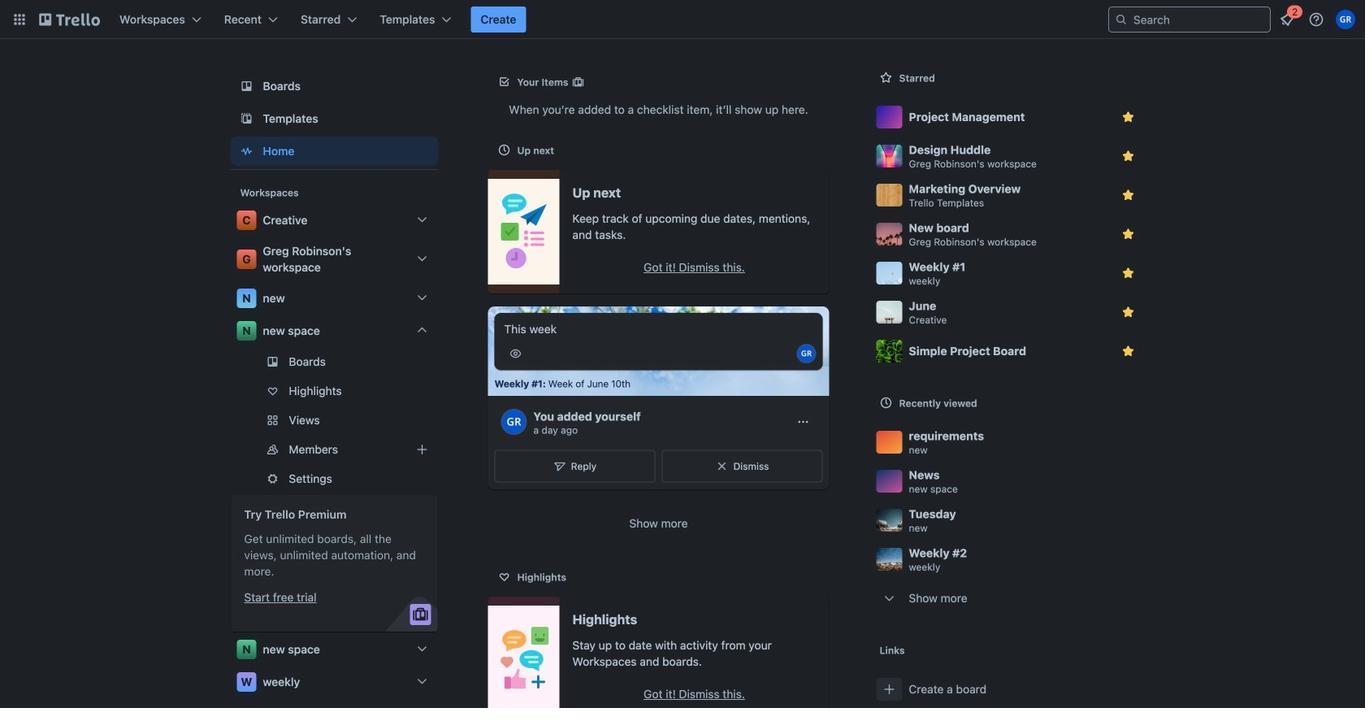 Task type: locate. For each thing, give the bounding box(es) containing it.
click to star marketing overview. it will show up at the top of your boards list. image
[[1121, 187, 1137, 203]]

greg robinson (gregrobinson96) image
[[1337, 10, 1356, 29]]

click to star new board. it will show up at the top of your boards list. image
[[1121, 226, 1137, 242]]

click to star design huddle. it will show up at the top of your boards list. image
[[1121, 148, 1137, 164]]

click to star project management. it will show up at the top of your boards list. image
[[1121, 109, 1137, 125]]

add image
[[413, 440, 432, 459]]

search image
[[1116, 13, 1129, 26]]

click to star simple project board. it will show up at the top of your boards list. image
[[1121, 343, 1137, 359]]

Search field
[[1129, 8, 1271, 31]]

2 notifications image
[[1278, 10, 1298, 29]]

template board image
[[237, 109, 257, 128]]

click to star june. it will show up at the top of your boards list. image
[[1121, 304, 1137, 320]]



Task type: describe. For each thing, give the bounding box(es) containing it.
primary element
[[0, 0, 1366, 39]]

board image
[[237, 76, 257, 96]]

home image
[[237, 141, 257, 161]]

open information menu image
[[1309, 11, 1325, 28]]

back to home image
[[39, 7, 100, 33]]

click to star weekly #1. it will show up at the top of your boards list. image
[[1121, 265, 1137, 281]]



Task type: vqa. For each thing, say whether or not it's contained in the screenshot.
template board icon
yes



